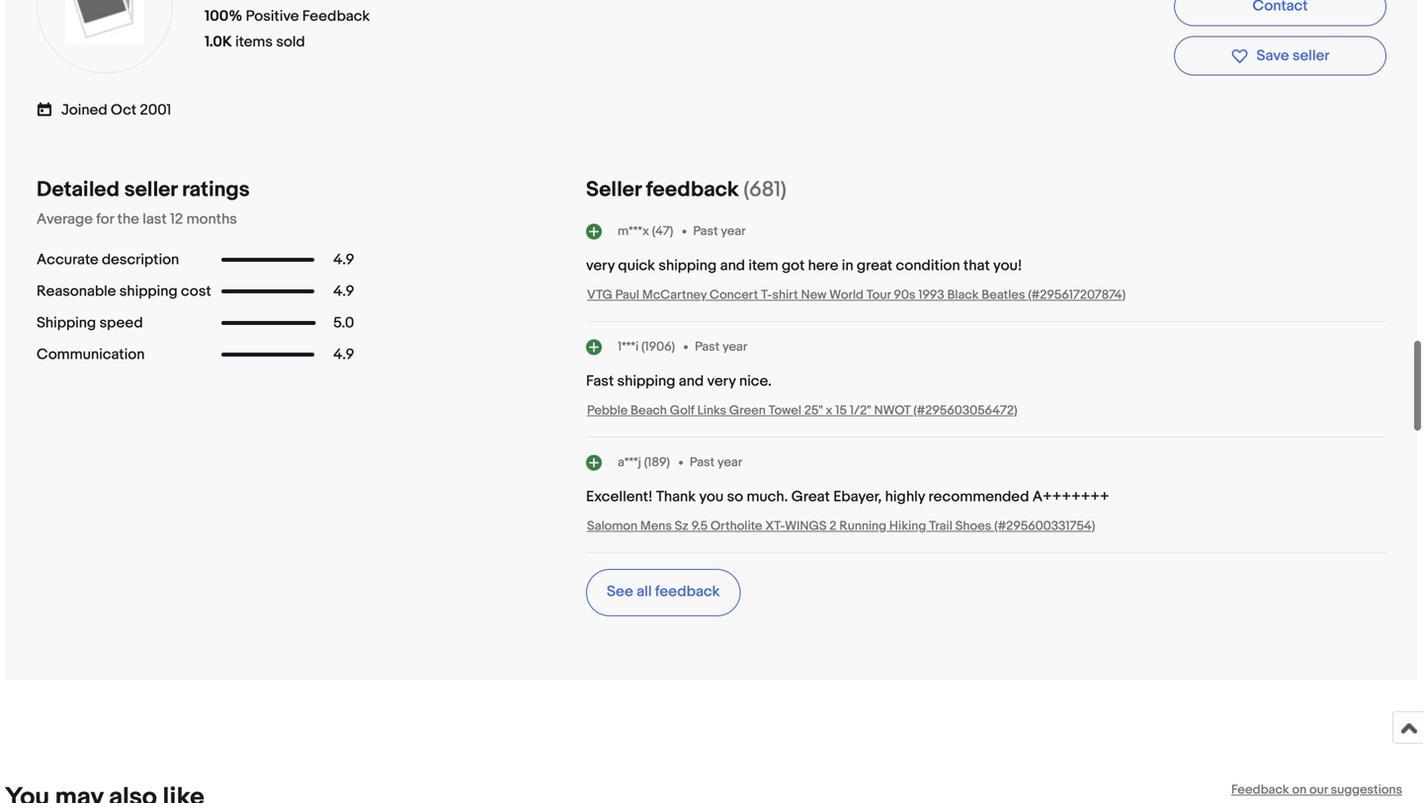 Task type: describe. For each thing, give the bounding box(es) containing it.
see
[[607, 583, 634, 601]]

in
[[842, 257, 854, 275]]

save seller button
[[1175, 36, 1387, 76]]

1 vertical spatial feedback
[[1232, 783, 1290, 798]]

all
[[637, 583, 652, 601]]

communication
[[37, 346, 145, 364]]

mens
[[641, 519, 672, 534]]

nwot
[[875, 403, 911, 419]]

see all feedback
[[607, 583, 720, 601]]

2
[[830, 519, 837, 534]]

90s
[[894, 288, 916, 303]]

beach
[[631, 403, 667, 419]]

seller
[[586, 177, 642, 203]]

feedback inside 100% positive feedback 1.0k items sold
[[303, 7, 370, 25]]

1 vertical spatial and
[[679, 373, 704, 391]]

salomon mens sz 9.5 ortholite xt-wings 2 running hiking trail shoes (#295600331754)
[[587, 519, 1096, 534]]

100% positive feedback 1.0k items sold
[[205, 7, 370, 51]]

tour
[[867, 288, 891, 303]]

recommended
[[929, 488, 1030, 506]]

new
[[801, 288, 827, 303]]

item
[[749, 257, 779, 275]]

black
[[948, 288, 979, 303]]

vtg paul mccartney concert t-shirt new world tour 90s 1993 black beatles (#295617207874) link
[[587, 288, 1126, 303]]

concert
[[710, 288, 759, 303]]

salomon mens sz 9.5 ortholite xt-wings 2 running hiking trail shoes (#295600331754) link
[[587, 519, 1096, 534]]

that
[[964, 257, 990, 275]]

pebble beach golf links green towel 25" x 15 1/2" nwot (#295603056472) link
[[587, 403, 1018, 419]]

description
[[102, 251, 179, 269]]

1***i
[[618, 339, 639, 355]]

our
[[1310, 783, 1329, 798]]

0 vertical spatial feedback
[[646, 177, 739, 203]]

4.9 for shipping
[[333, 283, 354, 301]]

past for and
[[695, 339, 720, 355]]

golf
[[670, 403, 695, 419]]

100%
[[205, 7, 243, 25]]

excellent!
[[586, 488, 653, 506]]

green
[[730, 403, 766, 419]]

bugs475 image
[[65, 0, 144, 45]]

nice.
[[740, 373, 772, 391]]

detailed seller ratings
[[37, 177, 250, 203]]

reasonable shipping cost
[[37, 283, 211, 301]]

shipping
[[37, 314, 96, 332]]

2001
[[140, 101, 171, 119]]

0 vertical spatial shipping
[[659, 257, 717, 275]]

pebble
[[587, 403, 628, 419]]

shipping for reasonable shipping cost
[[119, 283, 178, 301]]

5.0
[[333, 314, 354, 332]]

condition
[[896, 257, 961, 275]]

reasonable
[[37, 283, 116, 301]]

great
[[792, 488, 830, 506]]

shipping speed
[[37, 314, 143, 332]]

sz
[[675, 519, 689, 534]]

(#295600331754)
[[995, 519, 1096, 534]]

thank
[[656, 488, 696, 506]]

seller for save
[[1293, 47, 1330, 65]]

fast shipping and very nice.
[[586, 373, 772, 391]]

x
[[826, 403, 833, 419]]

the
[[117, 211, 139, 228]]

wings
[[785, 519, 827, 534]]

sold
[[276, 33, 305, 51]]

save seller
[[1257, 47, 1330, 65]]

m***x (47)
[[618, 224, 674, 239]]

4.9 for description
[[333, 251, 354, 269]]

past year for and
[[694, 224, 746, 239]]

(#295603056472)
[[914, 403, 1018, 419]]

12
[[170, 211, 183, 228]]

1 horizontal spatial very
[[708, 373, 736, 391]]

1/2"
[[850, 403, 872, 419]]

trail
[[930, 519, 953, 534]]

ortholite
[[711, 519, 763, 534]]

past year for so
[[690, 455, 743, 470]]

last
[[143, 211, 167, 228]]



Task type: vqa. For each thing, say whether or not it's contained in the screenshot.
Past corresponding to and
yes



Task type: locate. For each thing, give the bounding box(es) containing it.
you!
[[994, 257, 1023, 275]]

2 vertical spatial 4.9
[[333, 346, 354, 364]]

seller for detailed
[[124, 177, 177, 203]]

2 vertical spatial year
[[718, 455, 743, 470]]

towel
[[769, 403, 802, 419]]

shipping for fast shipping and very nice.
[[618, 373, 676, 391]]

shirt
[[773, 288, 799, 303]]

(1906)
[[642, 339, 675, 355]]

fast
[[586, 373, 614, 391]]

see all feedback link
[[586, 570, 741, 617]]

2 vertical spatial past year
[[690, 455, 743, 470]]

seller inside button
[[1293, 47, 1330, 65]]

past year
[[694, 224, 746, 239], [695, 339, 748, 355], [690, 455, 743, 470]]

feedback up "(47)"
[[646, 177, 739, 203]]

much.
[[747, 488, 789, 506]]

pebble beach golf links green towel 25" x 15 1/2" nwot (#295603056472)
[[587, 403, 1018, 419]]

1993
[[919, 288, 945, 303]]

0 horizontal spatial feedback
[[303, 7, 370, 25]]

4.9
[[333, 251, 354, 269], [333, 283, 354, 301], [333, 346, 354, 364]]

(47)
[[652, 224, 674, 239]]

oct
[[111, 101, 137, 119]]

seller
[[1293, 47, 1330, 65], [124, 177, 177, 203]]

1 vertical spatial seller
[[124, 177, 177, 203]]

1 horizontal spatial and
[[720, 257, 746, 275]]

world
[[830, 288, 864, 303]]

1 vertical spatial 4.9
[[333, 283, 354, 301]]

joined
[[61, 101, 107, 119]]

a***j
[[618, 455, 642, 470]]

0 vertical spatial seller
[[1293, 47, 1330, 65]]

and up golf
[[679, 373, 704, 391]]

ebayer,
[[834, 488, 882, 506]]

year
[[721, 224, 746, 239], [723, 339, 748, 355], [718, 455, 743, 470]]

ratings
[[182, 177, 250, 203]]

got
[[782, 257, 805, 275]]

for
[[96, 211, 114, 228]]

a+++++++
[[1033, 488, 1110, 506]]

and up concert
[[720, 257, 746, 275]]

feedback on our suggestions link
[[1232, 783, 1403, 798]]

0 vertical spatial very
[[586, 257, 615, 275]]

25"
[[805, 403, 823, 419]]

2 vertical spatial shipping
[[618, 373, 676, 391]]

save
[[1257, 47, 1290, 65]]

vtg paul mccartney concert t-shirt new world tour 90s 1993 black beatles (#295617207874)
[[587, 288, 1126, 303]]

past year up you
[[690, 455, 743, 470]]

1 vertical spatial past year
[[695, 339, 748, 355]]

1 horizontal spatial feedback
[[1232, 783, 1290, 798]]

t-
[[761, 288, 773, 303]]

0 vertical spatial feedback
[[303, 7, 370, 25]]

running
[[840, 519, 887, 534]]

feedback up sold at left
[[303, 7, 370, 25]]

m***x
[[618, 224, 649, 239]]

links
[[698, 403, 727, 419]]

1 vertical spatial past
[[695, 339, 720, 355]]

1.0k
[[205, 33, 232, 51]]

1 vertical spatial feedback
[[656, 583, 720, 601]]

shipping up mccartney
[[659, 257, 717, 275]]

xt-
[[766, 519, 785, 534]]

items
[[235, 33, 273, 51]]

feedback on our suggestions
[[1232, 783, 1403, 798]]

2 4.9 from the top
[[333, 283, 354, 301]]

you
[[700, 488, 724, 506]]

(681)
[[744, 177, 787, 203]]

0 horizontal spatial seller
[[124, 177, 177, 203]]

on
[[1293, 783, 1307, 798]]

beatles
[[982, 288, 1026, 303]]

1 vertical spatial year
[[723, 339, 748, 355]]

year for so
[[718, 455, 743, 470]]

(#295617207874)
[[1029, 288, 1126, 303]]

seller up the last
[[124, 177, 177, 203]]

shipping up beach
[[618, 373, 676, 391]]

9.5
[[692, 519, 708, 534]]

feedback left on
[[1232, 783, 1290, 798]]

cost
[[181, 283, 211, 301]]

past year up nice.
[[695, 339, 748, 355]]

year down (681)
[[721, 224, 746, 239]]

and
[[720, 257, 746, 275], [679, 373, 704, 391]]

mccartney
[[643, 288, 707, 303]]

seller feedback (681)
[[586, 177, 787, 203]]

3 4.9 from the top
[[333, 346, 354, 364]]

year up so
[[718, 455, 743, 470]]

year up nice.
[[723, 339, 748, 355]]

seller right save
[[1293, 47, 1330, 65]]

0 vertical spatial 4.9
[[333, 251, 354, 269]]

past up the fast shipping and very nice.
[[695, 339, 720, 355]]

accurate description
[[37, 251, 179, 269]]

1 horizontal spatial seller
[[1293, 47, 1330, 65]]

year for and
[[721, 224, 746, 239]]

text__icon wrapper image
[[37, 100, 61, 117]]

0 horizontal spatial very
[[586, 257, 615, 275]]

accurate
[[37, 251, 99, 269]]

hiking
[[890, 519, 927, 534]]

suggestions
[[1332, 783, 1403, 798]]

joined oct 2001
[[61, 101, 171, 119]]

(189)
[[644, 455, 670, 470]]

past year for very
[[695, 339, 748, 355]]

2 vertical spatial past
[[690, 455, 715, 470]]

0 vertical spatial past year
[[694, 224, 746, 239]]

past right "(47)"
[[694, 224, 718, 239]]

0 vertical spatial and
[[720, 257, 746, 275]]

past for you
[[690, 455, 715, 470]]

1***i (1906)
[[618, 339, 675, 355]]

1 vertical spatial very
[[708, 373, 736, 391]]

1 vertical spatial shipping
[[119, 283, 178, 301]]

average for the last 12 months
[[37, 211, 237, 228]]

great
[[857, 257, 893, 275]]

very quick shipping and item got here in great condition that you!
[[586, 257, 1023, 275]]

0 vertical spatial past
[[694, 224, 718, 239]]

past year down seller feedback (681)
[[694, 224, 746, 239]]

past up you
[[690, 455, 715, 470]]

positive
[[246, 7, 299, 25]]

0 vertical spatial year
[[721, 224, 746, 239]]

0 horizontal spatial and
[[679, 373, 704, 391]]

quick
[[618, 257, 656, 275]]

1 4.9 from the top
[[333, 251, 354, 269]]

year for very
[[723, 339, 748, 355]]

vtg
[[587, 288, 613, 303]]

very up 'vtg'
[[586, 257, 615, 275]]

salomon
[[587, 519, 638, 534]]

15
[[836, 403, 847, 419]]

months
[[187, 211, 237, 228]]

excellent! thank you so much.  great ebayer, highly recommended a+++++++
[[586, 488, 1110, 506]]

shipping down description
[[119, 283, 178, 301]]

average
[[37, 211, 93, 228]]

here
[[809, 257, 839, 275]]

very up links
[[708, 373, 736, 391]]

shoes
[[956, 519, 992, 534]]

detailed
[[37, 177, 120, 203]]

past for shipping
[[694, 224, 718, 239]]

feedback right 'all'
[[656, 583, 720, 601]]



